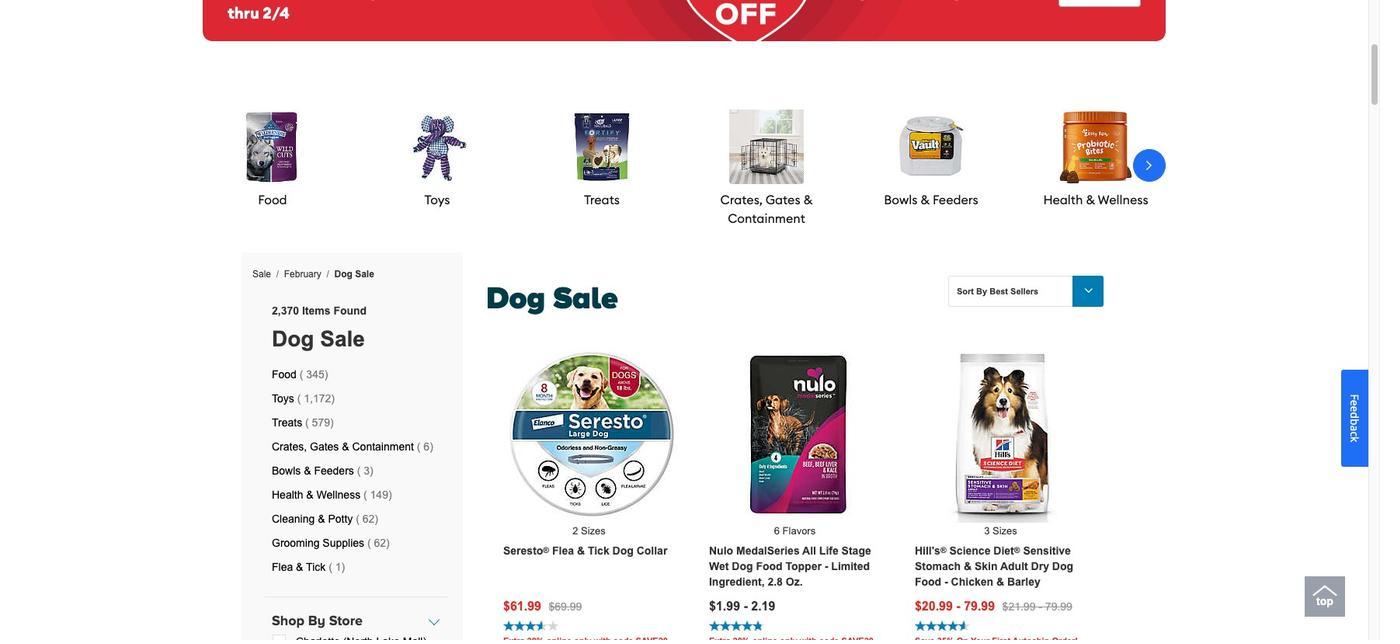 Task type: describe. For each thing, give the bounding box(es) containing it.
3 ® from the left
[[1014, 545, 1020, 555]]

® for hill's
[[941, 545, 947, 555]]

sort by best sellers
[[957, 287, 1039, 296]]

gates for crates, gates & containment 6
[[310, 441, 339, 453]]

supplies
[[323, 537, 364, 549]]

6 flavors
[[774, 525, 816, 537]]

barley
[[1007, 576, 1041, 588]]

by
[[308, 613, 325, 631]]

1,172
[[304, 393, 331, 405]]

0 vertical spatial 3
[[364, 465, 370, 477]]

- inside sensitive stomach & skin adult dry dog food - chicken & barley
[[945, 576, 948, 588]]

flavors
[[783, 525, 816, 537]]

by
[[976, 287, 987, 296]]

shop by store
[[272, 613, 363, 631]]

life
[[819, 545, 839, 557]]

a
[[1348, 425, 1362, 431]]

science
[[950, 545, 991, 557]]

sensitive stomach & skin adult dry dog food - chicken & barley
[[915, 545, 1073, 588]]

bowls for bowls & feeders
[[884, 192, 918, 207]]

& down grooming
[[296, 561, 303, 574]]

nulo medalseries all life stage wet dog food topper - limited ingredient, 2.8 oz.
[[709, 545, 871, 588]]

adult
[[1000, 560, 1028, 572]]

& inside crates, gates & containment
[[804, 192, 813, 207]]

d
[[1348, 412, 1362, 419]]

treats link
[[532, 103, 672, 209]]

crates, gates & containment 6
[[272, 441, 430, 453]]

health & wellness 149
[[272, 489, 388, 501]]

& up bowls & feeders 3
[[342, 441, 349, 453]]

health & wellness link
[[1026, 103, 1166, 209]]

back to top image
[[1313, 579, 1338, 604]]

579
[[312, 417, 330, 429]]

1 vertical spatial 6
[[774, 525, 780, 537]]

1
[[335, 561, 341, 574]]

c
[[1348, 431, 1362, 436]]

f e e d b a c k
[[1348, 394, 1362, 442]]

$1.99
[[709, 600, 740, 613]]

ingredient,
[[709, 576, 765, 588]]

store
[[329, 613, 363, 631]]

flea & tick 1
[[272, 561, 341, 574]]

79.99 inside $20.99 - 79.99 $21.99 - 79.99
[[1045, 600, 1073, 613]]

$61.99
[[503, 600, 541, 613]]

gates for crates, gates & containment
[[766, 192, 801, 207]]

toys image
[[400, 103, 475, 184]]

medalseries
[[736, 545, 800, 557]]

wet
[[709, 560, 729, 572]]

2
[[573, 525, 578, 537]]

2 sizes
[[573, 525, 606, 537]]

food link
[[203, 103, 343, 209]]

cleaning & potty 62
[[272, 513, 375, 525]]

food 345
[[272, 368, 324, 381]]

all
[[802, 545, 816, 557]]

hill's ® science diet ®
[[915, 545, 1020, 557]]

toys 1,172
[[272, 393, 331, 405]]

0 horizontal spatial 79.99
[[964, 600, 995, 613]]

potty
[[328, 513, 353, 525]]

food inside nulo medalseries all life stage wet dog food topper - limited ingredient, 2.8 oz.
[[756, 560, 783, 572]]

2 e from the top
[[1348, 406, 1362, 412]]

sizes for $69.99
[[581, 525, 606, 537]]

february
[[284, 269, 321, 280]]

treats 579
[[272, 417, 330, 429]]

food inside "link"
[[258, 192, 287, 207]]

$21.99
[[1002, 600, 1036, 613]]

crates, for crates, gates & containment 6
[[272, 441, 307, 453]]

& down the bowls & feeders image
[[921, 192, 930, 207]]

cleaning
[[272, 513, 315, 525]]

345
[[306, 368, 324, 381]]

1 e from the top
[[1348, 400, 1362, 406]]

2 / from the left
[[327, 269, 329, 280]]

health for health & wellness
[[1043, 192, 1083, 207]]

1 vertical spatial tick
[[306, 561, 326, 574]]

2,370 items found
[[272, 305, 367, 317]]

stage
[[842, 545, 871, 557]]

dog inside sensitive stomach & skin adult dry dog food - chicken & barley
[[1052, 560, 1073, 572]]

® for seresto
[[543, 545, 549, 555]]

seresto ® flea & tick dog collar
[[503, 545, 667, 557]]

crates, gates & containment link
[[697, 103, 837, 228]]

nulo
[[709, 545, 733, 557]]

f e e d b a c k button
[[1341, 370, 1369, 467]]

sensitive
[[1023, 545, 1071, 557]]

seresto
[[503, 545, 543, 557]]

- inside nulo medalseries all life stage wet dog food topper - limited ingredient, 2.8 oz.
[[825, 560, 828, 572]]

hill's
[[915, 545, 941, 557]]

health for health & wellness 149
[[272, 489, 303, 501]]

1 vertical spatial 62
[[374, 537, 386, 549]]

toys link
[[367, 103, 507, 209]]

found
[[334, 305, 367, 317]]

bowls & feeders 3
[[272, 465, 370, 477]]

sizes for -
[[993, 525, 1017, 537]]

treats for treats 579
[[272, 417, 302, 429]]

bowls & feeders image
[[894, 103, 969, 184]]

treats for treats
[[584, 192, 620, 207]]

0 vertical spatial tick
[[588, 545, 609, 557]]

feeders for bowls & feeders
[[933, 192, 978, 207]]

0 horizontal spatial 6
[[424, 441, 430, 453]]



Task type: locate. For each thing, give the bounding box(es) containing it.
feeders up health & wellness 149
[[314, 465, 354, 477]]

& down 2
[[577, 545, 585, 557]]

1 horizontal spatial 79.99
[[1045, 600, 1073, 613]]

$1.99 - 2.19
[[709, 600, 776, 613]]

3
[[364, 465, 370, 477], [984, 525, 990, 537]]

0 horizontal spatial dog sale
[[272, 327, 365, 351]]

b
[[1348, 419, 1362, 425]]

sale / february / dog sale
[[252, 269, 374, 280]]

tick
[[588, 545, 609, 557], [306, 561, 326, 574]]

1 horizontal spatial wellness
[[1098, 192, 1149, 207]]

wellness
[[1098, 192, 1149, 207], [317, 489, 361, 501]]

dry
[[1031, 560, 1049, 572]]

food up toys 1,172
[[272, 368, 297, 381]]

feeders for bowls & feeders 3
[[314, 465, 354, 477]]

1 vertical spatial toys
[[272, 393, 294, 405]]

dog inside nulo medalseries all life stage wet dog food topper - limited ingredient, 2.8 oz.
[[732, 560, 753, 572]]

feeders down the bowls & feeders image
[[933, 192, 978, 207]]

crates, down crates, gates & containment image
[[721, 192, 763, 207]]

dog sale
[[486, 280, 618, 321], [272, 327, 365, 351]]

3 down the crates, gates & containment 6
[[364, 465, 370, 477]]

1 horizontal spatial dog sale
[[486, 280, 618, 321]]

1 horizontal spatial flea
[[552, 545, 574, 557]]

crates, inside crates, gates & containment
[[721, 192, 763, 207]]

wellness for health & wellness
[[1098, 192, 1149, 207]]

toys inside toys link
[[424, 192, 450, 207]]

1 sizes from the left
[[581, 525, 606, 537]]

/ right "sale" link
[[276, 269, 279, 280]]

2,370
[[272, 305, 299, 317]]

treats down toys 1,172
[[272, 417, 302, 429]]

food image
[[235, 103, 310, 184]]

feeders inside bowls & feeders link
[[933, 192, 978, 207]]

food down the food image
[[258, 192, 287, 207]]

items
[[302, 305, 331, 317]]

$20.99 - 79.99 $21.99 - 79.99
[[915, 600, 1073, 613]]

chicken
[[951, 576, 994, 588]]

- left "2.19"
[[744, 600, 748, 613]]

health & wellness
[[1043, 192, 1149, 207]]

treats down treats "image"
[[584, 192, 620, 207]]

crates,
[[721, 192, 763, 207], [272, 441, 307, 453]]

e down f
[[1348, 406, 1362, 412]]

0 horizontal spatial tick
[[306, 561, 326, 574]]

2.19
[[751, 600, 776, 613]]

® inside seresto ® flea & tick dog collar
[[543, 545, 549, 555]]

0 vertical spatial health
[[1043, 192, 1083, 207]]

62 down 149 on the left bottom of page
[[363, 513, 375, 525]]

dog
[[334, 269, 352, 280], [486, 280, 546, 321], [272, 327, 314, 351], [613, 545, 634, 557], [732, 560, 753, 572], [1052, 560, 1073, 572]]

containment for crates, gates & containment
[[728, 210, 805, 226]]

treats inside treats link
[[584, 192, 620, 207]]

1 horizontal spatial /
[[327, 269, 329, 280]]

diet
[[994, 545, 1014, 557]]

stomach
[[915, 560, 961, 572]]

limited
[[831, 560, 870, 572]]

62 right supplies
[[374, 537, 386, 549]]

&
[[804, 192, 813, 207], [921, 192, 930, 207], [1086, 192, 1095, 207], [342, 441, 349, 453], [304, 465, 311, 477], [306, 489, 314, 501], [318, 513, 325, 525], [577, 545, 585, 557], [964, 560, 972, 572], [296, 561, 303, 574], [997, 576, 1004, 588]]

flea
[[552, 545, 574, 557], [272, 561, 293, 574]]

& down bowls & feeders 3
[[306, 489, 314, 501]]

1 vertical spatial bowls
[[272, 465, 301, 477]]

- right $21.99
[[1039, 600, 1042, 613]]

oz.
[[786, 576, 803, 588]]

best
[[990, 287, 1008, 296]]

health & wellness image
[[1059, 103, 1133, 184]]

sale
[[252, 269, 271, 280], [355, 269, 374, 280], [553, 280, 618, 321], [320, 327, 365, 351]]

bowls & feeders
[[884, 192, 978, 207]]

health up cleaning
[[272, 489, 303, 501]]

toys
[[424, 192, 450, 207], [272, 393, 294, 405]]

sellers
[[1011, 287, 1039, 296]]

- right $20.99
[[956, 600, 961, 613]]

1 horizontal spatial tick
[[588, 545, 609, 557]]

0 vertical spatial wellness
[[1098, 192, 1149, 207]]

0 vertical spatial flea
[[552, 545, 574, 557]]

& down health & wellness image on the top
[[1086, 192, 1095, 207]]

gates down crates, gates & containment image
[[766, 192, 801, 207]]

food down stomach
[[915, 576, 942, 588]]

0 vertical spatial crates,
[[721, 192, 763, 207]]

0 vertical spatial containment
[[728, 210, 805, 226]]

wellness for health & wellness 149
[[317, 489, 361, 501]]

$61.99 $69.99
[[503, 600, 582, 613]]

1 horizontal spatial ®
[[941, 545, 947, 555]]

feeders
[[933, 192, 978, 207], [314, 465, 354, 477]]

79.99
[[964, 600, 995, 613], [1045, 600, 1073, 613]]

collar
[[637, 545, 667, 557]]

bowls
[[884, 192, 918, 207], [272, 465, 301, 477]]

0 vertical spatial 62
[[363, 513, 375, 525]]

149
[[370, 489, 388, 501]]

1 horizontal spatial health
[[1043, 192, 1083, 207]]

1 / from the left
[[276, 269, 279, 280]]

1 horizontal spatial gates
[[766, 192, 801, 207]]

2 sizes from the left
[[993, 525, 1017, 537]]

1 horizontal spatial 3
[[984, 525, 990, 537]]

february link
[[284, 269, 321, 280]]

bowls down the bowls & feeders image
[[884, 192, 918, 207]]

shop
[[272, 613, 305, 631]]

sale link
[[252, 269, 271, 280]]

grooming
[[272, 537, 320, 549]]

crates, down treats 579 at left
[[272, 441, 307, 453]]

1 vertical spatial crates,
[[272, 441, 307, 453]]

6
[[424, 441, 430, 453], [774, 525, 780, 537]]

tick down 2 sizes
[[588, 545, 609, 557]]

tick left 1
[[306, 561, 326, 574]]

0 horizontal spatial treats
[[272, 417, 302, 429]]

flea down grooming
[[272, 561, 293, 574]]

$20.99
[[915, 600, 953, 613]]

containment down crates, gates & containment image
[[728, 210, 805, 226]]

0 horizontal spatial toys
[[272, 393, 294, 405]]

sizes right 2
[[581, 525, 606, 537]]

/ right february link
[[327, 269, 329, 280]]

$69.99
[[549, 600, 582, 613]]

- inside $20.99 - 79.99 $21.99 - 79.99
[[1039, 600, 1042, 613]]

1 vertical spatial dog sale
[[272, 327, 365, 351]]

crates, for crates, gates & containment
[[721, 192, 763, 207]]

& left potty
[[318, 513, 325, 525]]

2 horizontal spatial ®
[[1014, 545, 1020, 555]]

f
[[1348, 394, 1362, 400]]

0 horizontal spatial feeders
[[314, 465, 354, 477]]

food down medalseries
[[756, 560, 783, 572]]

& down hill's ® science diet ®
[[964, 560, 972, 572]]

1 ® from the left
[[543, 545, 549, 555]]

1 vertical spatial containment
[[352, 441, 414, 453]]

1 horizontal spatial feeders
[[933, 192, 978, 207]]

treats
[[584, 192, 620, 207], [272, 417, 302, 429]]

0 vertical spatial toys
[[424, 192, 450, 207]]

® up adult
[[1014, 545, 1020, 555]]

3 up science
[[984, 525, 990, 537]]

gates down the 579
[[310, 441, 339, 453]]

0 vertical spatial bowls
[[884, 192, 918, 207]]

health down health & wellness image on the top
[[1043, 192, 1083, 207]]

toys down food 345
[[272, 393, 294, 405]]

/
[[276, 269, 279, 280], [327, 269, 329, 280]]

& down adult
[[997, 576, 1004, 588]]

0 horizontal spatial bowls
[[272, 465, 301, 477]]

k
[[1348, 436, 1362, 442]]

79.99 down chicken
[[964, 600, 995, 613]]

0 horizontal spatial crates,
[[272, 441, 307, 453]]

wellness up potty
[[317, 489, 361, 501]]

treats image
[[565, 103, 639, 184]]

1 vertical spatial wellness
[[317, 489, 361, 501]]

1 vertical spatial health
[[272, 489, 303, 501]]

crates, gates & containment image
[[729, 103, 804, 184]]

1 vertical spatial gates
[[310, 441, 339, 453]]

flea down 2
[[552, 545, 574, 557]]

e up 'd'
[[1348, 400, 1362, 406]]

- down stomach
[[945, 576, 948, 588]]

toys for toys
[[424, 192, 450, 207]]

chevron right image
[[1142, 158, 1157, 173]]

62
[[363, 513, 375, 525], [374, 537, 386, 549]]

e
[[1348, 400, 1362, 406], [1348, 406, 1362, 412]]

0 vertical spatial treats
[[584, 192, 620, 207]]

bowls for bowls & feeders 3
[[272, 465, 301, 477]]

top
[[1317, 595, 1334, 607]]

bowls & feeders link
[[861, 103, 1001, 209]]

skin
[[975, 560, 998, 572]]

sizes up diet
[[993, 525, 1017, 537]]

food
[[258, 192, 287, 207], [272, 368, 297, 381], [756, 560, 783, 572], [915, 576, 942, 588]]

wellness down chevron right "icon"
[[1098, 192, 1149, 207]]

® up stomach
[[941, 545, 947, 555]]

1 horizontal spatial 6
[[774, 525, 780, 537]]

- down life
[[825, 560, 828, 572]]

& up health & wellness 149
[[304, 465, 311, 477]]

bowls up cleaning
[[272, 465, 301, 477]]

0 vertical spatial 6
[[424, 441, 430, 453]]

1 vertical spatial 3
[[984, 525, 990, 537]]

0 horizontal spatial wellness
[[317, 489, 361, 501]]

2.8
[[768, 576, 783, 588]]

® up $61.99 $69.99 at the bottom left of page
[[543, 545, 549, 555]]

containment up 149 on the left bottom of page
[[352, 441, 414, 453]]

0 horizontal spatial /
[[276, 269, 279, 280]]

1 vertical spatial treats
[[272, 417, 302, 429]]

topper
[[786, 560, 822, 572]]

toys down toys image
[[424, 192, 450, 207]]

gates
[[766, 192, 801, 207], [310, 441, 339, 453]]

0 vertical spatial feeders
[[933, 192, 978, 207]]

0 horizontal spatial sizes
[[581, 525, 606, 537]]

3 sizes
[[984, 525, 1017, 537]]

1 horizontal spatial crates,
[[721, 192, 763, 207]]

1 horizontal spatial treats
[[584, 192, 620, 207]]

0 horizontal spatial ®
[[543, 545, 549, 555]]

1 horizontal spatial bowls
[[884, 192, 918, 207]]

sizes
[[581, 525, 606, 537], [993, 525, 1017, 537]]

sort
[[957, 287, 974, 296]]

1 horizontal spatial toys
[[424, 192, 450, 207]]

®
[[543, 545, 549, 555], [941, 545, 947, 555], [1014, 545, 1020, 555]]

0 vertical spatial dog sale
[[486, 280, 618, 321]]

0 horizontal spatial 3
[[364, 465, 370, 477]]

food inside sensitive stomach & skin adult dry dog food - chicken & barley
[[915, 576, 942, 588]]

79.99 right $21.99
[[1045, 600, 1073, 613]]

1 vertical spatial feeders
[[314, 465, 354, 477]]

containment for crates, gates & containment 6
[[352, 441, 414, 453]]

toys for toys 1,172
[[272, 393, 294, 405]]

0 vertical spatial gates
[[766, 192, 801, 207]]

gates inside crates, gates & containment
[[766, 192, 801, 207]]

1 vertical spatial flea
[[272, 561, 293, 574]]

crates, gates & containment
[[721, 192, 813, 226]]

1 horizontal spatial sizes
[[993, 525, 1017, 537]]

dog sale link
[[334, 269, 374, 280]]

0 horizontal spatial flea
[[272, 561, 293, 574]]

0 horizontal spatial health
[[272, 489, 303, 501]]

0 horizontal spatial gates
[[310, 441, 339, 453]]

containment inside crates, gates & containment
[[728, 210, 805, 226]]

1 horizontal spatial containment
[[728, 210, 805, 226]]

0 horizontal spatial containment
[[352, 441, 414, 453]]

grooming supplies 62
[[272, 537, 386, 549]]

& down crates, gates & containment image
[[804, 192, 813, 207]]

2 ® from the left
[[941, 545, 947, 555]]



Task type: vqa. For each thing, say whether or not it's contained in the screenshot.


